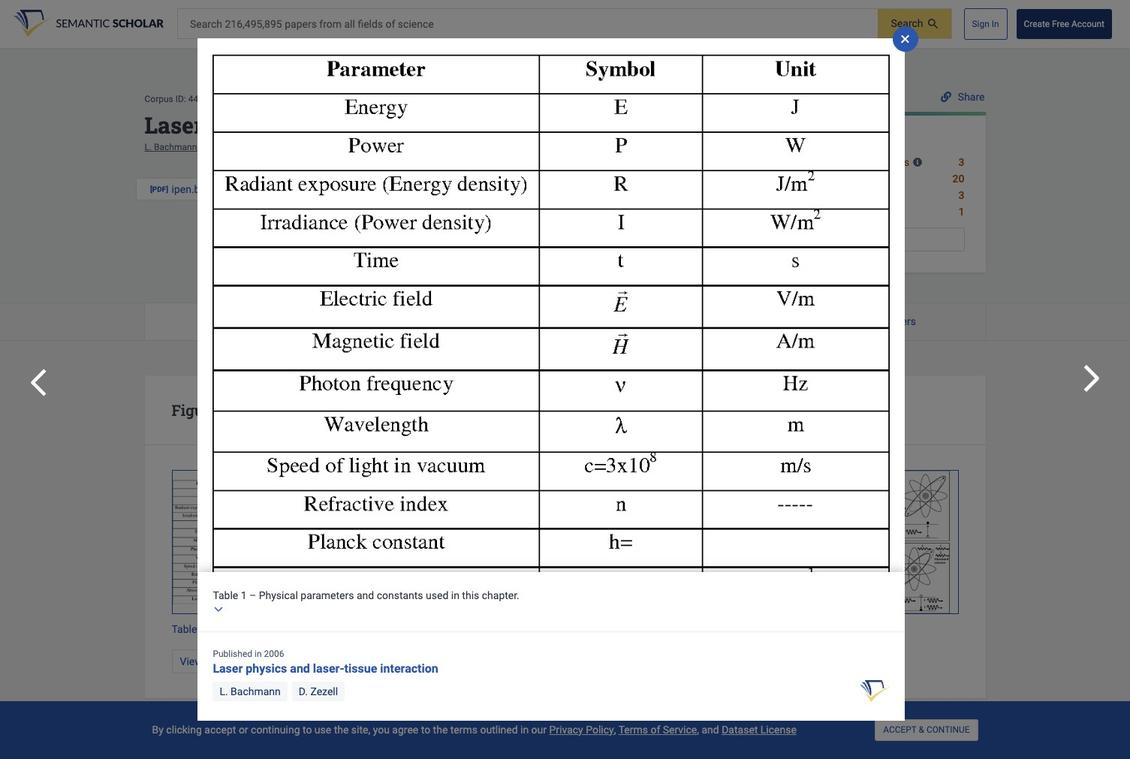 Task type: describe. For each thing, give the bounding box(es) containing it.
bachmann for l. bachmann
[[231, 686, 281, 698]]

36 citations link
[[355, 303, 565, 340]]

2 horizontal spatial to
[[421, 724, 431, 736]]

5
[[640, 315, 646, 327]]

figures and tables
[[205, 315, 294, 327]]

1 horizontal spatial to
[[303, 724, 312, 736]]

and inside "published in  2006 laser physics and laser-tissue interaction"
[[290, 662, 310, 676]]

figure 2
[[494, 623, 531, 635]]

, inside laser physics and laser-tissue interaction main content
[[197, 142, 199, 152]]

figure 1
[[333, 623, 370, 635]]

create for create alert
[[336, 182, 367, 194]]

2 horizontal spatial ,
[[697, 724, 699, 736]]

published
[[213, 649, 252, 660]]

216,495,895
[[225, 18, 282, 30]]

or
[[239, 724, 248, 736]]

account
[[1072, 19, 1105, 29]]

continuing
[[251, 724, 300, 736]]

search for search 216,495,895 papers from all fields of science
[[190, 18, 222, 30]]

paper
[[379, 400, 420, 420]]

figure for figure 2
[[494, 623, 523, 635]]

1 for table 1
[[200, 623, 206, 635]]

agree
[[392, 724, 419, 736]]

license
[[761, 724, 797, 736]]

figure 3
[[816, 623, 853, 635]]

background
[[787, 173, 843, 185]]

–
[[249, 590, 256, 602]]

d. zezell
[[299, 686, 338, 698]]

you
[[373, 724, 390, 736]]

sign in
[[972, 19, 999, 29]]

share button
[[940, 89, 986, 105]]

1 vertical spatial of
[[651, 724, 660, 736]]

1 vertical spatial d. zezell link
[[292, 682, 345, 702]]

1 horizontal spatial in
[[451, 590, 460, 602]]

citations for results citations link
[[825, 206, 866, 218]]

& inside laser physics and laser-tissue interaction main content
[[271, 655, 278, 667]]

1 for figure 1
[[364, 623, 370, 635]]

zezell inside laser physics and laser-tissue interaction main content
[[211, 142, 235, 152]]

accept
[[884, 725, 917, 736]]

corpus id: 44237056 laser physics and laser-tissue interaction
[[145, 94, 593, 140]]

in
[[992, 19, 999, 29]]

0 vertical spatial 3
[[959, 156, 965, 168]]

tables for figures and tables from this paper
[[260, 400, 306, 420]]

fields
[[358, 18, 383, 30]]

svg image
[[214, 606, 223, 615]]

constants
[[377, 590, 423, 602]]

related papers
[[846, 315, 916, 327]]

ipen.br
[[172, 183, 204, 195]]

1 vertical spatial 3
[[959, 189, 965, 201]]

save to library
[[240, 182, 309, 194]]

l. for l. bachmann
[[220, 686, 228, 698]]

in inside "published in  2006 laser physics and laser-tissue interaction"
[[255, 649, 262, 660]]

dataset
[[722, 724, 758, 736]]

citations for the background citations link
[[846, 173, 888, 185]]

view for view all
[[857, 234, 880, 246]]

from for papers
[[319, 18, 342, 30]]

related
[[846, 315, 881, 327]]

library
[[277, 182, 309, 194]]

0 vertical spatial 36
[[787, 134, 804, 152]]

id:
[[176, 94, 186, 104]]

figures and tables link
[[145, 303, 354, 340]]

figure 2 link
[[494, 470, 637, 637]]

figures carousel dialog
[[172, 26, 958, 721]]

results citations
[[787, 206, 866, 218]]

related papers link
[[776, 303, 986, 340]]

view all link
[[787, 228, 965, 252]]

and inside corpus id: 44237056 laser physics and laser-tissue interaction
[[297, 110, 338, 140]]

dataset license link
[[722, 724, 797, 736]]

1 vertical spatial 36
[[432, 315, 444, 327]]

2 vertical spatial 3
[[847, 623, 853, 635]]

engineering
[[396, 142, 443, 152]]

2006
[[264, 649, 284, 660]]

this inside the figures carousel dialog
[[462, 590, 479, 602]]

l. for l. bachmann , d. zezell
[[145, 142, 152, 152]]

table 1 link
[[172, 470, 315, 637]]

laser for corpus id: 44237056 laser physics and laser-tissue interaction
[[145, 110, 203, 140]]

cite
[[419, 182, 437, 194]]

svg image inside 'search' button
[[928, 19, 938, 29]]

view all 22 figures & tables
[[180, 655, 311, 667]]

1 vertical spatial &
[[919, 725, 925, 736]]

search button
[[878, 9, 951, 39]]

2 for figure 2
[[525, 623, 531, 635]]

medicine,
[[356, 142, 394, 152]]

2 for table 2
[[683, 623, 689, 635]]

methods
[[787, 189, 829, 201]]

l. bachmann
[[220, 686, 281, 698]]

figure 3 link
[[816, 470, 959, 637]]

0 horizontal spatial of
[[386, 18, 395, 30]]

citations for methods citations link
[[831, 189, 873, 201]]

terms
[[451, 724, 478, 736]]

0 vertical spatial d. zezell link
[[201, 142, 235, 152]]

share
[[958, 91, 985, 103]]

figures inside button
[[234, 655, 269, 667]]

background citations
[[787, 173, 888, 185]]

view all button
[[787, 228, 965, 252]]

physics for published in  2006 laser physics and laser-tissue interaction
[[246, 662, 287, 676]]

site,
[[351, 724, 370, 736]]

highly influential citations
[[787, 156, 910, 168]]

methods citations
[[787, 189, 873, 201]]

chapter.
[[482, 590, 520, 602]]

laser for published in  2006 laser physics and laser-tissue interaction
[[213, 662, 243, 676]]

search 216,495,895 papers from all fields of science
[[190, 18, 434, 30]]

view for view all 22 figures & tables
[[180, 655, 203, 667]]

create free account
[[1024, 19, 1105, 29]]

alert
[[370, 182, 392, 194]]

table 2 link
[[655, 470, 798, 637]]

tissue for published in  2006 laser physics and laser-tissue interaction
[[344, 662, 377, 676]]

highly
[[787, 156, 817, 168]]

terms
[[619, 724, 648, 736]]

none search field inside "banner"
[[177, 9, 952, 39]]

our
[[532, 724, 547, 736]]

homepage image
[[14, 10, 164, 37]]

banner containing search
[[0, 0, 1130, 49]]



Task type: vqa. For each thing, say whether or not it's contained in the screenshot.
rightmost table
yes



Task type: locate. For each thing, give the bounding box(es) containing it.
zezell inside the figures carousel dialog
[[311, 686, 338, 698]]

to
[[265, 182, 274, 194], [303, 724, 312, 736], [421, 724, 431, 736]]

l. bachmann link up ipen.br link
[[145, 142, 197, 152]]

create left free
[[1024, 19, 1050, 29]]

1 horizontal spatial 2
[[683, 623, 689, 635]]

0 vertical spatial physics
[[209, 110, 292, 140]]

physics down 2006
[[246, 662, 287, 676]]

and
[[297, 110, 338, 140], [243, 315, 260, 327], [229, 400, 256, 420], [357, 590, 374, 602], [290, 662, 310, 676], [702, 724, 719, 736]]

1 horizontal spatial 36
[[787, 134, 804, 152]]

2 search from the left
[[190, 18, 222, 30]]

accept
[[205, 724, 236, 736]]

papers
[[884, 315, 916, 327]]

0 horizontal spatial l.
[[145, 142, 152, 152]]

search for search
[[891, 17, 924, 29]]

laser- for published in  2006 laser physics and laser-tissue interaction
[[313, 662, 344, 676]]

1 horizontal spatial l.
[[220, 686, 228, 698]]

0 vertical spatial tables
[[263, 315, 294, 327]]

0 horizontal spatial all
[[205, 655, 217, 667]]

terms of service link
[[619, 724, 697, 736]]

background citations link
[[787, 171, 888, 187]]

22
[[220, 655, 232, 667]]

0 horizontal spatial &
[[271, 655, 278, 667]]

create for create free account
[[1024, 19, 1050, 29]]

0 vertical spatial figures
[[205, 315, 240, 327]]

interaction inside "published in  2006 laser physics and laser-tissue interaction"
[[380, 662, 438, 676]]

sign
[[972, 19, 990, 29]]

0 horizontal spatial d. zezell link
[[201, 142, 235, 152]]

view
[[857, 234, 880, 246], [180, 655, 203, 667]]

2 vertical spatial in
[[521, 724, 529, 736]]

zezell down 44237056
[[211, 142, 235, 152]]

1 vertical spatial figures
[[172, 400, 225, 420]]

1 horizontal spatial laser
[[213, 662, 243, 676]]

this left chapter.
[[462, 590, 479, 602]]

to right agree in the bottom of the page
[[421, 724, 431, 736]]

create
[[1024, 19, 1050, 29], [336, 182, 367, 194]]

0 vertical spatial this
[[348, 400, 375, 420]]

1 vertical spatial l. bachmann link
[[213, 682, 288, 702]]

l. bachmann link inside laser physics and laser-tissue interaction main content
[[145, 142, 197, 152]]

0 vertical spatial d.
[[201, 142, 209, 152]]

0 horizontal spatial svg image
[[900, 33, 912, 45]]

search left 216,495,895
[[190, 18, 222, 30]]

highly influential citations link
[[787, 154, 910, 171]]

figure inside figure 3 link
[[816, 623, 845, 635]]

table 1
[[172, 623, 206, 635]]

1 horizontal spatial tissue
[[405, 110, 469, 140]]

None search field
[[177, 9, 952, 39]]

bachmann for l. bachmann , d. zezell
[[154, 142, 197, 152]]

1 inside figure 1 link
[[364, 623, 370, 635]]

banner
[[0, 0, 1130, 49]]

corpus
[[145, 94, 173, 104]]

interaction for published in  2006 laser physics and laser-tissue interaction
[[380, 662, 438, 676]]

bachmann down view all 22 figures & tables
[[231, 686, 281, 698]]

20
[[953, 173, 965, 185]]

create alert button
[[323, 178, 393, 200]]

laser- up medicine,
[[343, 110, 405, 140]]

0 horizontal spatial figure
[[333, 623, 362, 635]]

interaction inside corpus id: 44237056 laser physics and laser-tissue interaction
[[475, 110, 593, 140]]

table for table 1
[[172, 623, 197, 635]]

1 for table 1 – physical parameters and constants used in this chapter.
[[241, 590, 247, 602]]

1 vertical spatial l.
[[220, 686, 228, 698]]

3 figure from the left
[[816, 623, 845, 635]]

0 horizontal spatial d.
[[201, 142, 209, 152]]

view down results citations link
[[857, 234, 880, 246]]

1 inside the figures carousel dialog
[[241, 590, 247, 602]]

bachmann inside the figures carousel dialog
[[231, 686, 281, 698]]

0 vertical spatial create
[[1024, 19, 1050, 29]]

d. down laser physics and laser-tissue interaction link
[[299, 686, 308, 698]]

l. inside the figures carousel dialog
[[220, 686, 228, 698]]

1 horizontal spatial d. zezell link
[[292, 682, 345, 702]]

view down table 1
[[180, 655, 203, 667]]

1 horizontal spatial 36 citations
[[787, 134, 868, 152]]

table 2
[[655, 623, 689, 635]]

0 vertical spatial laser
[[145, 110, 203, 140]]

this
[[348, 400, 375, 420], [462, 590, 479, 602]]

svg image inside share button
[[941, 92, 951, 102]]

all inside button
[[205, 655, 217, 667]]

, left "terms"
[[614, 724, 616, 736]]

, up ipen.br
[[197, 142, 199, 152]]

0 horizontal spatial to
[[265, 182, 274, 194]]

0 vertical spatial of
[[386, 18, 395, 30]]

l. bachmann , d. zezell
[[145, 142, 235, 152]]

policy
[[586, 724, 614, 736]]

1 horizontal spatial svg image
[[928, 19, 938, 29]]

methods citations link
[[787, 187, 873, 204]]

0 vertical spatial tissue
[[405, 110, 469, 140]]

2 vertical spatial tables
[[280, 655, 311, 667]]

2 2 from the left
[[683, 623, 689, 635]]

1 vertical spatial from
[[310, 400, 344, 420]]

, left dataset
[[697, 724, 699, 736]]

from inside laser physics and laser-tissue interaction main content
[[310, 400, 344, 420]]

2 horizontal spatial svg image
[[941, 92, 951, 102]]

1 horizontal spatial interaction
[[475, 110, 593, 140]]

laser down published
[[213, 662, 243, 676]]

1 vertical spatial create
[[336, 182, 367, 194]]

0 horizontal spatial in
[[255, 649, 262, 660]]

parameters
[[301, 590, 354, 602]]

privacy policy link
[[549, 724, 614, 736]]

1 vertical spatial tables
[[260, 400, 306, 420]]

0 vertical spatial l.
[[145, 142, 152, 152]]

accept & continue button
[[875, 720, 978, 741]]

from left 'all'
[[319, 18, 342, 30]]

laser down id:
[[145, 110, 203, 140]]

d.
[[201, 142, 209, 152], [299, 686, 308, 698]]

citations for the 36 citations link
[[446, 315, 488, 327]]

figure inside figure 1 link
[[333, 623, 362, 635]]

44237056
[[188, 94, 229, 104]]

of
[[386, 18, 395, 30], [651, 724, 660, 736]]

of right "terms"
[[651, 724, 660, 736]]

tables
[[263, 315, 294, 327], [260, 400, 306, 420], [280, 655, 311, 667]]

by clicking accept or continuing to use the site, you agree to the terms outlined in our privacy policy , terms of service , and dataset license
[[152, 724, 797, 736]]

laser- for corpus id: 44237056 laser physics and laser-tissue interaction
[[343, 110, 405, 140]]

results
[[787, 206, 822, 218]]

l. bachmann link down view all 22 figures & tables
[[213, 682, 288, 702]]

1 vertical spatial in
[[255, 649, 262, 660]]

figure inside figure 2 link
[[494, 623, 523, 635]]

tables inside button
[[280, 655, 311, 667]]

all
[[344, 18, 355, 30]]

create inside laser physics and laser-tissue interaction main content
[[336, 182, 367, 194]]

references
[[648, 315, 701, 327]]

36 citations
[[787, 134, 868, 152], [432, 315, 488, 327]]

0 horizontal spatial zezell
[[211, 142, 235, 152]]

science
[[398, 18, 434, 30]]

1 the from the left
[[334, 724, 349, 736]]

tissue for corpus id: 44237056 laser physics and laser-tissue interaction
[[405, 110, 469, 140]]

cite button
[[406, 178, 438, 200]]

l. inside laser physics and laser-tissue interaction main content
[[145, 142, 152, 152]]

physics inside corpus id: 44237056 laser physics and laser-tissue interaction
[[209, 110, 292, 140]]

svg image
[[928, 19, 938, 29], [900, 33, 912, 45], [941, 92, 951, 102]]

published in  2006 laser physics and laser-tissue interaction
[[213, 649, 438, 676]]

clicking
[[166, 724, 202, 736]]

& up l. bachmann
[[271, 655, 278, 667]]

1 vertical spatial 36 citations
[[432, 315, 488, 327]]

view all
[[857, 234, 895, 246]]

d. up ipen.br
[[201, 142, 209, 152]]

bachmann up ipen.br link
[[154, 142, 197, 152]]

1 vertical spatial all
[[205, 655, 217, 667]]

0 horizontal spatial laser
[[145, 110, 203, 140]]

2 vertical spatial svg image
[[941, 92, 951, 102]]

outlined
[[480, 724, 518, 736]]

2 vertical spatial figures
[[234, 655, 269, 667]]

& right accept
[[919, 725, 925, 736]]

the
[[334, 724, 349, 736], [433, 724, 448, 736]]

0 vertical spatial all
[[883, 234, 895, 246]]

1 table from the left
[[172, 623, 197, 635]]

view inside button
[[180, 655, 203, 667]]

3
[[959, 156, 965, 168], [959, 189, 965, 201], [847, 623, 853, 635]]

all inside 'button'
[[883, 234, 895, 246]]

0 vertical spatial from
[[319, 18, 342, 30]]

tables for figures and tables
[[263, 315, 294, 327]]

in left our
[[521, 724, 529, 736]]

1 horizontal spatial the
[[433, 724, 448, 736]]

0 horizontal spatial create
[[336, 182, 367, 194]]

physical
[[259, 590, 298, 602]]

in left 2006
[[255, 649, 262, 660]]

laser-
[[343, 110, 405, 140], [313, 662, 344, 676]]

table 1 – physical parameters and constants used in this chapter.
[[213, 590, 522, 602]]

2 the from the left
[[433, 724, 448, 736]]

1 vertical spatial zezell
[[311, 686, 338, 698]]

1 vertical spatial tissue
[[344, 662, 377, 676]]

interaction for corpus id: 44237056 laser physics and laser-tissue interaction
[[475, 110, 593, 140]]

laser inside "published in  2006 laser physics and laser-tissue interaction"
[[213, 662, 243, 676]]

1 vertical spatial svg image
[[900, 33, 912, 45]]

create left the alert
[[336, 182, 367, 194]]

tissue down figure 1
[[344, 662, 377, 676]]

0 horizontal spatial 36 citations
[[432, 315, 488, 327]]

l. bachmann link inside the figures carousel dialog
[[213, 682, 288, 702]]

0 horizontal spatial table
[[172, 623, 197, 635]]

continue
[[927, 725, 970, 736]]

1 vertical spatial interaction
[[380, 662, 438, 676]]

tissue up engineering
[[405, 110, 469, 140]]

results citations link
[[787, 204, 866, 220]]

1 inside table 1 link
[[200, 623, 206, 635]]

laser- up d. zezell
[[313, 662, 344, 676]]

laser- inside corpus id: 44237056 laser physics and laser-tissue interaction
[[343, 110, 405, 140]]

1 horizontal spatial search
[[891, 17, 924, 29]]

this left paper
[[348, 400, 375, 420]]

in right used
[[451, 590, 460, 602]]

zezell down laser physics and laser-tissue interaction link
[[311, 686, 338, 698]]

l. bachmann link for corpus id: 44237056
[[145, 142, 197, 152]]

figures for figures and tables from this paper
[[172, 400, 225, 420]]

physics down 44237056
[[209, 110, 292, 140]]

2 table from the left
[[655, 623, 680, 635]]

sign in button
[[964, 8, 1008, 40]]

accept & continue
[[884, 725, 970, 736]]

laser inside corpus id: 44237056 laser physics and laser-tissue interaction
[[145, 110, 203, 140]]

l. down '22'
[[220, 686, 228, 698]]

bachmann
[[154, 142, 197, 152], [231, 686, 281, 698]]

2 horizontal spatial figure
[[816, 623, 845, 635]]

search inside 'search' button
[[891, 17, 924, 29]]

1 horizontal spatial ,
[[614, 724, 616, 736]]

search left sign
[[891, 17, 924, 29]]

figures
[[205, 315, 240, 327], [172, 400, 225, 420], [234, 655, 269, 667]]

view inside 'button'
[[857, 234, 880, 246]]

0 vertical spatial l. bachmann link
[[145, 142, 197, 152]]

0 horizontal spatial search
[[190, 18, 222, 30]]

to left use at the left bottom of page
[[303, 724, 312, 736]]

figure 1 link
[[333, 470, 476, 637]]

from left paper
[[310, 400, 344, 420]]

zezell
[[211, 142, 235, 152], [311, 686, 338, 698]]

d. zezell link
[[201, 142, 235, 152], [292, 682, 345, 702]]

the right use at the left bottom of page
[[334, 724, 349, 736]]

papers
[[285, 18, 317, 30]]

d. inside the figures carousel dialog
[[299, 686, 308, 698]]

to inside save to library button
[[265, 182, 274, 194]]

view all 22 figures & tables button
[[172, 649, 319, 673]]

use
[[315, 724, 331, 736]]

1 vertical spatial d.
[[299, 686, 308, 698]]

0 horizontal spatial the
[[334, 724, 349, 736]]

from for tables
[[310, 400, 344, 420]]

1 horizontal spatial l. bachmann link
[[213, 682, 288, 702]]

0 vertical spatial bachmann
[[154, 142, 197, 152]]

1 horizontal spatial bachmann
[[231, 686, 281, 698]]

2 horizontal spatial in
[[521, 724, 529, 736]]

d. zezell link down laser physics and laser-tissue interaction link
[[292, 682, 345, 702]]

0 horizontal spatial ,
[[197, 142, 199, 152]]

1 2 from the left
[[525, 623, 531, 635]]

figures for figures and tables
[[205, 315, 240, 327]]

laser physics and laser-tissue interaction link
[[213, 662, 438, 676]]

1 horizontal spatial figure
[[494, 623, 523, 635]]

all for view all 22 figures & tables
[[205, 655, 217, 667]]

bachmann inside laser physics and laser-tissue interaction main content
[[154, 142, 197, 152]]

0 horizontal spatial bachmann
[[154, 142, 197, 152]]

free
[[1052, 19, 1070, 29]]

2
[[525, 623, 531, 635], [683, 623, 689, 635]]

l. bachmann link for published in  2006
[[213, 682, 288, 702]]

2 figure from the left
[[333, 623, 362, 635]]

l. down the corpus
[[145, 142, 152, 152]]

table for table 2
[[655, 623, 680, 635]]

0 vertical spatial svg image
[[928, 19, 938, 29]]

svg image inside the figures carousel dialog
[[900, 33, 912, 45]]

1 horizontal spatial this
[[462, 590, 479, 602]]

d. inside laser physics and laser-tissue interaction main content
[[201, 142, 209, 152]]

figure for figure 1
[[333, 623, 362, 635]]

ipen.br link
[[136, 178, 218, 200]]

service
[[663, 724, 697, 736]]

1 vertical spatial laser-
[[313, 662, 344, 676]]

0 vertical spatial view
[[857, 234, 880, 246]]

none search field containing search
[[177, 9, 952, 39]]

0 horizontal spatial this
[[348, 400, 375, 420]]

figure for figure 3
[[816, 623, 845, 635]]

physics for corpus id: 44237056 laser physics and laser-tissue interaction
[[209, 110, 292, 140]]

1 horizontal spatial d.
[[299, 686, 308, 698]]

tissue inside corpus id: 44237056 laser physics and laser-tissue interaction
[[405, 110, 469, 140]]

by
[[152, 724, 164, 736]]

1 search from the left
[[891, 17, 924, 29]]

d. zezell link down 44237056
[[201, 142, 235, 152]]

save
[[240, 182, 262, 194]]

the left terms
[[433, 724, 448, 736]]

semantic scholar image
[[860, 681, 890, 702]]

1 horizontal spatial create
[[1024, 19, 1050, 29]]

0 vertical spatial laser-
[[343, 110, 405, 140]]

1 horizontal spatial &
[[919, 725, 925, 736]]

this inside laser physics and laser-tissue interaction main content
[[348, 400, 375, 420]]

physics,
[[321, 142, 354, 152]]

0 vertical spatial &
[[271, 655, 278, 667]]

1 figure from the left
[[494, 623, 523, 635]]

laser- inside "published in  2006 laser physics and laser-tissue interaction"
[[313, 662, 344, 676]]

1 vertical spatial laser
[[213, 662, 243, 676]]

privacy
[[549, 724, 583, 736]]

0 horizontal spatial 2
[[525, 623, 531, 635]]

search
[[891, 17, 924, 29], [190, 18, 222, 30]]

physics inside "published in  2006 laser physics and laser-tissue interaction"
[[246, 662, 287, 676]]

0 horizontal spatial view
[[180, 655, 203, 667]]

1 horizontal spatial of
[[651, 724, 660, 736]]

to right save
[[265, 182, 274, 194]]

0 vertical spatial 36 citations
[[787, 134, 868, 152]]

of right fields
[[386, 18, 395, 30]]

0 vertical spatial in
[[451, 590, 460, 602]]

tissue inside "published in  2006 laser physics and laser-tissue interaction"
[[344, 662, 377, 676]]

laser
[[145, 110, 203, 140], [213, 662, 243, 676]]

save to library button
[[227, 178, 309, 200]]

learn more about highly influenced citations image
[[913, 158, 922, 167]]

1 vertical spatial view
[[180, 655, 203, 667]]

1 vertical spatial bachmann
[[231, 686, 281, 698]]

table
[[213, 590, 238, 602]]

0 vertical spatial interaction
[[475, 110, 593, 140]]

laser physics and laser-tissue interaction main content
[[0, 48, 1130, 759]]

influential
[[819, 156, 865, 168]]

figures and tables from this paper
[[172, 400, 420, 420]]

0 horizontal spatial interaction
[[380, 662, 438, 676]]

1 vertical spatial this
[[462, 590, 479, 602]]

all for view all
[[883, 234, 895, 246]]

interaction
[[475, 110, 593, 140], [380, 662, 438, 676]]



